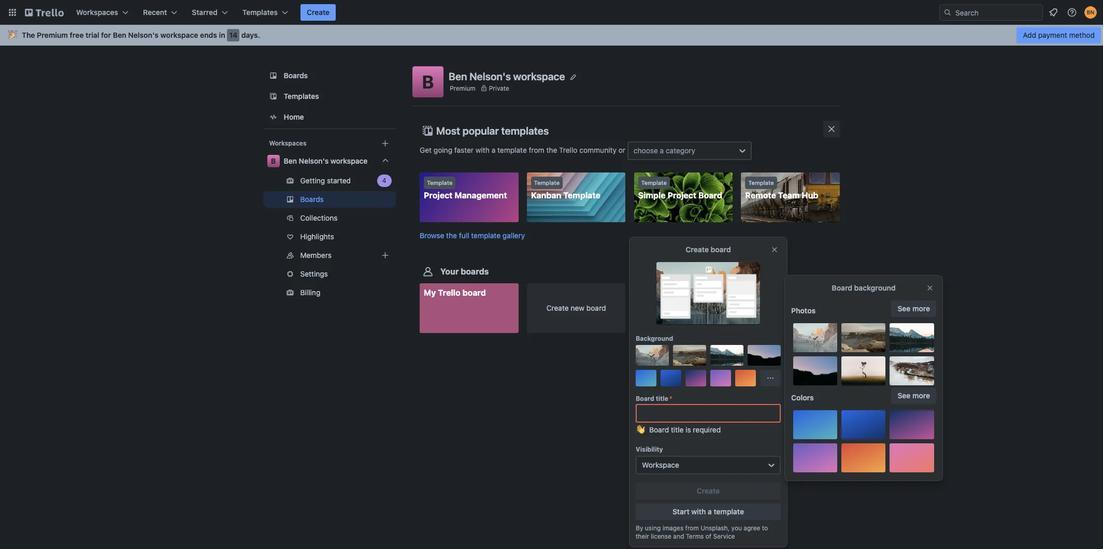 Task type: vqa. For each thing, say whether or not it's contained in the screenshot.
Workspaces within the 'dropdown button'
yes



Task type: locate. For each thing, give the bounding box(es) containing it.
templates
[[502, 125, 549, 137]]

1 horizontal spatial workspace
[[331, 157, 368, 165]]

2 project from the left
[[668, 191, 697, 200]]

template inside template remote team hub
[[749, 179, 774, 186]]

with inside button
[[692, 508, 706, 516]]

board for my trello board
[[463, 288, 486, 298]]

boards right board icon
[[284, 71, 308, 80]]

add payment method
[[1024, 31, 1096, 39]]

workspaces down home
[[270, 139, 307, 147]]

1 horizontal spatial project
[[668, 191, 697, 200]]

templates button
[[236, 4, 295, 21]]

choose
[[634, 146, 658, 155]]

nelson's
[[128, 31, 159, 39], [470, 70, 511, 82], [299, 157, 329, 165]]

getting started
[[301, 176, 351, 185]]

None text field
[[636, 404, 781, 423]]

get going faster with a template from the trello community or
[[420, 146, 628, 154]]

add
[[1024, 31, 1037, 39]]

0 vertical spatial workspaces
[[76, 8, 118, 17]]

workspace
[[642, 461, 680, 470]]

with right start
[[692, 508, 706, 516]]

templates link
[[263, 87, 396, 106]]

gallery
[[503, 231, 525, 240]]

2 vertical spatial nelson's
[[299, 157, 329, 165]]

0 horizontal spatial a
[[492, 146, 496, 154]]

board left *
[[636, 395, 655, 403]]

b inside button
[[422, 71, 434, 92]]

1 vertical spatial title
[[671, 426, 684, 434]]

home image
[[268, 111, 280, 123]]

close popover image for create board
[[771, 246, 779, 254]]

0 vertical spatial templates
[[243, 8, 278, 17]]

board image
[[268, 69, 280, 82]]

popular
[[463, 125, 499, 137]]

starred button
[[186, 4, 234, 21]]

1 horizontal spatial nelson's
[[299, 157, 329, 165]]

template simple project board
[[639, 179, 723, 200]]

template board image
[[268, 90, 280, 103]]

your
[[441, 267, 459, 276]]

1 see more button from the top
[[892, 301, 937, 317]]

1 more from the top
[[913, 304, 931, 313]]

0 horizontal spatial close popover image
[[771, 246, 779, 254]]

template down "going"
[[427, 179, 453, 186]]

recent
[[143, 8, 167, 17]]

photos
[[792, 306, 816, 315]]

service
[[714, 533, 736, 541]]

1 vertical spatial see
[[898, 391, 911, 400]]

1 vertical spatial more
[[913, 391, 931, 400]]

template up kanban
[[534, 179, 560, 186]]

1 horizontal spatial workspaces
[[270, 139, 307, 147]]

banner
[[0, 25, 1104, 46]]

template inside template project management
[[427, 179, 453, 186]]

remote
[[746, 191, 777, 200]]

0 vertical spatial b
[[422, 71, 434, 92]]

1 vertical spatial boards link
[[263, 191, 396, 208]]

1 vertical spatial boards
[[301, 195, 324, 204]]

0 horizontal spatial board
[[463, 288, 486, 298]]

0 horizontal spatial workspace
[[161, 31, 198, 39]]

from down templates
[[529, 146, 545, 154]]

Search field
[[952, 5, 1043, 20]]

boards down getting
[[301, 195, 324, 204]]

get
[[420, 146, 432, 154]]

template for remote
[[749, 179, 774, 186]]

2 see more button from the top
[[892, 388, 937, 404]]

board
[[699, 191, 723, 200], [832, 284, 853, 292], [636, 395, 655, 403], [650, 426, 669, 434]]

1 project from the left
[[424, 191, 453, 200]]

1 vertical spatial ben nelson's workspace
[[284, 157, 368, 165]]

template inside button
[[714, 508, 745, 516]]

nelson's down recent
[[128, 31, 159, 39]]

the down templates
[[547, 146, 558, 154]]

nelson's up getting
[[299, 157, 329, 165]]

2 horizontal spatial workspace
[[514, 70, 565, 82]]

2 see from the top
[[898, 391, 911, 400]]

1 horizontal spatial from
[[686, 525, 699, 532]]

1 vertical spatial nelson's
[[470, 70, 511, 82]]

2 boards link from the top
[[263, 191, 396, 208]]

*
[[670, 395, 673, 403]]

0 vertical spatial see more
[[898, 304, 931, 313]]

0 horizontal spatial title
[[656, 395, 669, 403]]

a down most popular templates
[[492, 146, 496, 154]]

a up "unsplash,"
[[708, 508, 712, 516]]

ends
[[200, 31, 217, 39]]

0 vertical spatial ben
[[113, 31, 126, 39]]

template up you
[[714, 508, 745, 516]]

project inside template project management
[[424, 191, 453, 200]]

title left is
[[671, 426, 684, 434]]

trello left community
[[560, 146, 578, 154]]

0 horizontal spatial with
[[476, 146, 490, 154]]

title
[[656, 395, 669, 403], [671, 426, 684, 434]]

1 vertical spatial workspaces
[[270, 139, 307, 147]]

template up simple
[[642, 179, 667, 186]]

0 horizontal spatial trello
[[438, 288, 461, 298]]

from up license and terms of service
[[686, 525, 699, 532]]

0 vertical spatial create button
[[301, 4, 336, 21]]

0 vertical spatial ben nelson's workspace
[[449, 70, 565, 82]]

home
[[284, 113, 304, 121]]

templates up days.
[[243, 8, 278, 17]]

kanban
[[531, 191, 562, 200]]

project right simple
[[668, 191, 697, 200]]

1 horizontal spatial with
[[692, 508, 706, 516]]

1 see more from the top
[[898, 304, 931, 313]]

2 horizontal spatial a
[[708, 508, 712, 516]]

board left remote at the right of the page
[[699, 191, 723, 200]]

collections link
[[263, 210, 396, 227]]

colors
[[792, 394, 814, 402]]

community
[[580, 146, 617, 154]]

ben nelson's workspace up private
[[449, 70, 565, 82]]

1 vertical spatial see more button
[[892, 388, 937, 404]]

0 vertical spatial trello
[[560, 146, 578, 154]]

create button inside primary element
[[301, 4, 336, 21]]

1 horizontal spatial close popover image
[[927, 284, 935, 292]]

2 see more from the top
[[898, 391, 931, 400]]

switch to… image
[[7, 7, 18, 18]]

0 vertical spatial template
[[498, 146, 527, 154]]

a right choose
[[660, 146, 664, 155]]

0 horizontal spatial create button
[[301, 4, 336, 21]]

my trello board
[[424, 288, 486, 298]]

b
[[422, 71, 434, 92], [271, 157, 276, 165]]

0 vertical spatial more
[[913, 304, 931, 313]]

0 vertical spatial nelson's
[[128, 31, 159, 39]]

project
[[424, 191, 453, 200], [668, 191, 697, 200]]

template down templates
[[498, 146, 527, 154]]

0 vertical spatial close popover image
[[771, 246, 779, 254]]

back to home image
[[25, 4, 64, 21]]

2 vertical spatial workspace
[[331, 157, 368, 165]]

from
[[529, 146, 545, 154], [686, 525, 699, 532]]

1 vertical spatial close popover image
[[927, 284, 935, 292]]

template project management
[[424, 179, 507, 200]]

a
[[492, 146, 496, 154], [660, 146, 664, 155], [708, 508, 712, 516]]

1 vertical spatial template
[[471, 231, 501, 240]]

boards link up templates link
[[263, 66, 396, 85]]

boards link up collections link
[[263, 191, 396, 208]]

template for simple
[[642, 179, 667, 186]]

1 vertical spatial board
[[463, 288, 486, 298]]

workspaces inside dropdown button
[[76, 8, 118, 17]]

1 vertical spatial workspace
[[514, 70, 565, 82]]

0 vertical spatial premium
[[37, 31, 68, 39]]

ben down home
[[284, 157, 297, 165]]

2 more from the top
[[913, 391, 931, 400]]

0 vertical spatial see
[[898, 304, 911, 313]]

0 horizontal spatial project
[[424, 191, 453, 200]]

board
[[711, 245, 731, 254], [463, 288, 486, 298], [587, 304, 606, 313]]

1 vertical spatial b
[[271, 157, 276, 165]]

my
[[424, 288, 436, 298]]

license and terms of service
[[651, 533, 736, 541]]

board inside 'link'
[[463, 288, 486, 298]]

team
[[779, 191, 800, 200]]

template kanban template
[[531, 179, 601, 200]]

more
[[913, 304, 931, 313], [913, 391, 931, 400]]

1 horizontal spatial templates
[[284, 92, 320, 101]]

0 horizontal spatial workspaces
[[76, 8, 118, 17]]

0 vertical spatial boards
[[284, 71, 308, 80]]

1 horizontal spatial ben nelson's workspace
[[449, 70, 565, 82]]

home link
[[263, 108, 396, 127]]

2 vertical spatial board
[[587, 304, 606, 313]]

template for kanban
[[534, 179, 560, 186]]

custom image image
[[649, 352, 657, 360]]

0 horizontal spatial from
[[529, 146, 545, 154]]

close popover image
[[771, 246, 779, 254], [927, 284, 935, 292]]

collections
[[301, 214, 338, 222]]

2 horizontal spatial board
[[711, 245, 731, 254]]

your boards
[[441, 267, 489, 276]]

template up remote at the right of the page
[[749, 179, 774, 186]]

ben right b button
[[449, 70, 467, 82]]

workspaces up trial
[[76, 8, 118, 17]]

see more button
[[892, 301, 937, 317], [892, 388, 937, 404]]

0 vertical spatial boards link
[[263, 66, 396, 85]]

1 vertical spatial from
[[686, 525, 699, 532]]

private
[[489, 84, 510, 92]]

2 vertical spatial template
[[714, 508, 745, 516]]

ben
[[113, 31, 126, 39], [449, 70, 467, 82], [284, 157, 297, 165]]

search image
[[944, 8, 952, 17]]

🎉
[[8, 31, 18, 39]]

1 horizontal spatial premium
[[450, 84, 476, 92]]

create
[[307, 8, 330, 17], [686, 245, 709, 254], [547, 304, 569, 313], [697, 487, 720, 496]]

1 see from the top
[[898, 304, 911, 313]]

1 vertical spatial the
[[447, 231, 457, 240]]

highlights link
[[263, 229, 396, 245]]

1 horizontal spatial the
[[547, 146, 558, 154]]

ben nelson's workspace up getting started
[[284, 157, 368, 165]]

see for photos
[[898, 304, 911, 313]]

workspaces
[[76, 8, 118, 17], [270, 139, 307, 147]]

title left *
[[656, 395, 669, 403]]

0 vertical spatial with
[[476, 146, 490, 154]]

1 horizontal spatial b
[[422, 71, 434, 92]]

1 horizontal spatial board
[[587, 304, 606, 313]]

template right kanban
[[564, 191, 601, 200]]

visibility
[[636, 446, 664, 454]]

1 horizontal spatial create button
[[636, 483, 781, 500]]

trello right my
[[438, 288, 461, 298]]

trello
[[560, 146, 578, 154], [438, 288, 461, 298]]

license
[[651, 533, 672, 541]]

premium
[[37, 31, 68, 39], [450, 84, 476, 92]]

1 vertical spatial ben
[[449, 70, 467, 82]]

0 horizontal spatial ben nelson's workspace
[[284, 157, 368, 165]]

project inside template simple project board
[[668, 191, 697, 200]]

2 vertical spatial ben
[[284, 157, 297, 165]]

create board
[[686, 245, 731, 254]]

nelson's up private
[[470, 70, 511, 82]]

more for colors
[[913, 391, 931, 400]]

templates
[[243, 8, 278, 17], [284, 92, 320, 101]]

to
[[763, 525, 768, 532]]

banner containing 🎉
[[0, 25, 1104, 46]]

background
[[855, 284, 896, 292]]

1 vertical spatial see more
[[898, 391, 931, 400]]

with right the faster at the top left
[[476, 146, 490, 154]]

templates up home
[[284, 92, 320, 101]]

see
[[898, 304, 911, 313], [898, 391, 911, 400]]

0 vertical spatial title
[[656, 395, 669, 403]]

full
[[459, 231, 470, 240]]

ben right the for
[[113, 31, 126, 39]]

members link
[[263, 247, 396, 264]]

boards link
[[263, 66, 396, 85], [263, 191, 396, 208]]

template inside template simple project board
[[642, 179, 667, 186]]

project up browse
[[424, 191, 453, 200]]

0 horizontal spatial templates
[[243, 8, 278, 17]]

the left full
[[447, 231, 457, 240]]

1 vertical spatial with
[[692, 508, 706, 516]]

template for browse the full template gallery
[[471, 231, 501, 240]]

trial
[[86, 31, 99, 39]]

0 vertical spatial see more button
[[892, 301, 937, 317]]

add image
[[380, 249, 392, 262]]

simple
[[639, 191, 666, 200]]

license link
[[651, 533, 672, 541]]

template right full
[[471, 231, 501, 240]]

premium right b button
[[450, 84, 476, 92]]

a inside button
[[708, 508, 712, 516]]

premium down back to home image
[[37, 31, 68, 39]]

1 vertical spatial trello
[[438, 288, 461, 298]]

0 vertical spatial the
[[547, 146, 558, 154]]

method
[[1070, 31, 1096, 39]]



Task type: describe. For each thing, give the bounding box(es) containing it.
see more for photos
[[898, 304, 931, 313]]

days.
[[242, 31, 260, 39]]

primary element
[[0, 0, 1104, 25]]

using
[[645, 525, 661, 532]]

started
[[327, 176, 351, 185]]

1 horizontal spatial trello
[[560, 146, 578, 154]]

getting
[[301, 176, 325, 185]]

free
[[70, 31, 84, 39]]

background element
[[636, 345, 781, 387]]

in
[[219, 31, 225, 39]]

0 vertical spatial from
[[529, 146, 545, 154]]

most
[[437, 125, 460, 137]]

background
[[636, 335, 674, 343]]

you
[[732, 525, 742, 532]]

board left background
[[832, 284, 853, 292]]

management
[[455, 191, 507, 200]]

1 horizontal spatial title
[[671, 426, 684, 434]]

see for colors
[[898, 391, 911, 400]]

new
[[571, 304, 585, 313]]

forward image
[[394, 175, 406, 187]]

2 horizontal spatial nelson's
[[470, 70, 511, 82]]

1 vertical spatial templates
[[284, 92, 320, 101]]

0 horizontal spatial b
[[271, 157, 276, 165]]

by using images from unsplash, you agree to their
[[636, 525, 768, 541]]

template for project
[[427, 179, 453, 186]]

browse the full template gallery
[[420, 231, 525, 240]]

images
[[663, 525, 684, 532]]

wave image
[[636, 425, 646, 440]]

my trello board link
[[420, 284, 519, 334]]

1 boards link from the top
[[263, 66, 396, 85]]

0 horizontal spatial nelson's
[[128, 31, 159, 39]]

agree
[[744, 525, 761, 532]]

start with a template button
[[636, 504, 781, 521]]

billing
[[301, 288, 321, 297]]

0 vertical spatial board
[[711, 245, 731, 254]]

14
[[229, 31, 238, 39]]

more for photos
[[913, 304, 931, 313]]

starred
[[192, 8, 218, 17]]

create new board
[[547, 304, 606, 313]]

from inside by using images from unsplash, you agree to their
[[686, 525, 699, 532]]

going
[[434, 146, 453, 154]]

by
[[636, 525, 644, 532]]

template remote team hub
[[746, 179, 819, 200]]

👋
[[636, 426, 646, 434]]

start with a template
[[673, 508, 745, 516]]

choose a category
[[634, 146, 696, 155]]

2 horizontal spatial ben
[[449, 70, 467, 82]]

the
[[22, 31, 35, 39]]

1 horizontal spatial ben
[[284, 157, 297, 165]]

see more button for colors
[[892, 388, 937, 404]]

board background
[[832, 284, 896, 292]]

payment
[[1039, 31, 1068, 39]]

create a workspace image
[[380, 137, 392, 150]]

1 vertical spatial premium
[[450, 84, 476, 92]]

0 horizontal spatial the
[[447, 231, 457, 240]]

open information menu image
[[1068, 7, 1078, 18]]

of
[[706, 533, 712, 541]]

settings link
[[263, 266, 396, 283]]

0 horizontal spatial premium
[[37, 31, 68, 39]]

4
[[383, 177, 387, 185]]

template for start with a template
[[714, 508, 745, 516]]

category
[[666, 146, 696, 155]]

boards
[[461, 267, 489, 276]]

unsplash,
[[701, 525, 730, 532]]

most popular templates
[[437, 125, 549, 137]]

confetti image
[[8, 31, 18, 39]]

ben nelson (bennelson96) image
[[1085, 6, 1098, 19]]

terms
[[686, 533, 704, 541]]

start
[[673, 508, 690, 516]]

see more button for photos
[[892, 301, 937, 317]]

and
[[674, 533, 685, 541]]

terms of service link
[[686, 533, 736, 541]]

create inside primary element
[[307, 8, 330, 17]]

hub
[[802, 191, 819, 200]]

billing link
[[263, 285, 396, 301]]

add payment method link
[[1017, 27, 1102, 44]]

faster
[[455, 146, 474, 154]]

their
[[636, 533, 650, 541]]

workspaces button
[[70, 4, 135, 21]]

board right 👋
[[650, 426, 669, 434]]

recent button
[[137, 4, 184, 21]]

1 vertical spatial create button
[[636, 483, 781, 500]]

see more for colors
[[898, 391, 931, 400]]

browse
[[420, 231, 445, 240]]

🎉 the premium free trial for ben nelson's workspace ends in 14 days.
[[8, 31, 260, 39]]

0 notifications image
[[1048, 6, 1060, 19]]

members
[[301, 251, 332, 260]]

board inside template simple project board
[[699, 191, 723, 200]]

0 horizontal spatial ben
[[113, 31, 126, 39]]

b button
[[413, 66, 444, 97]]

close popover image for board background
[[927, 284, 935, 292]]

👋 board title is required
[[636, 426, 721, 434]]

is
[[686, 426, 691, 434]]

browse the full template gallery link
[[420, 231, 525, 240]]

or
[[619, 146, 626, 154]]

required
[[693, 426, 721, 434]]

0 vertical spatial workspace
[[161, 31, 198, 39]]

board for create new board
[[587, 304, 606, 313]]

highlights
[[301, 232, 335, 241]]

1 horizontal spatial a
[[660, 146, 664, 155]]

templates inside dropdown button
[[243, 8, 278, 17]]

trello inside 'link'
[[438, 288, 461, 298]]

board title *
[[636, 395, 673, 403]]



